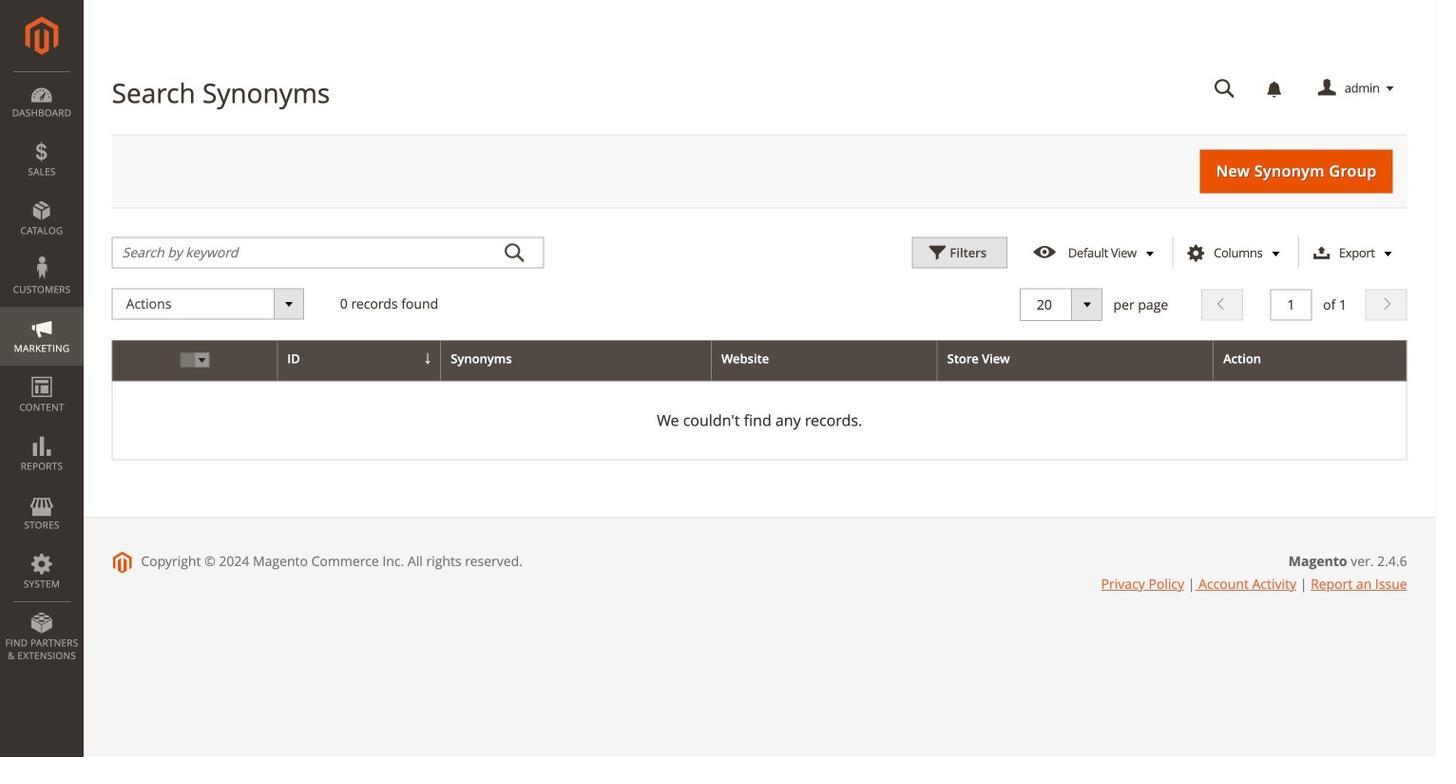 Task type: describe. For each thing, give the bounding box(es) containing it.
magento admin panel image
[[25, 16, 58, 55]]



Task type: locate. For each thing, give the bounding box(es) containing it.
Search by keyword text field
[[112, 237, 545, 269]]

None number field
[[1271, 289, 1313, 321]]

menu bar
[[0, 71, 84, 673]]

None checkbox
[[195, 353, 207, 365]]

None text field
[[1202, 72, 1249, 106], [1035, 295, 1093, 315], [1202, 72, 1249, 106], [1035, 295, 1093, 315]]



